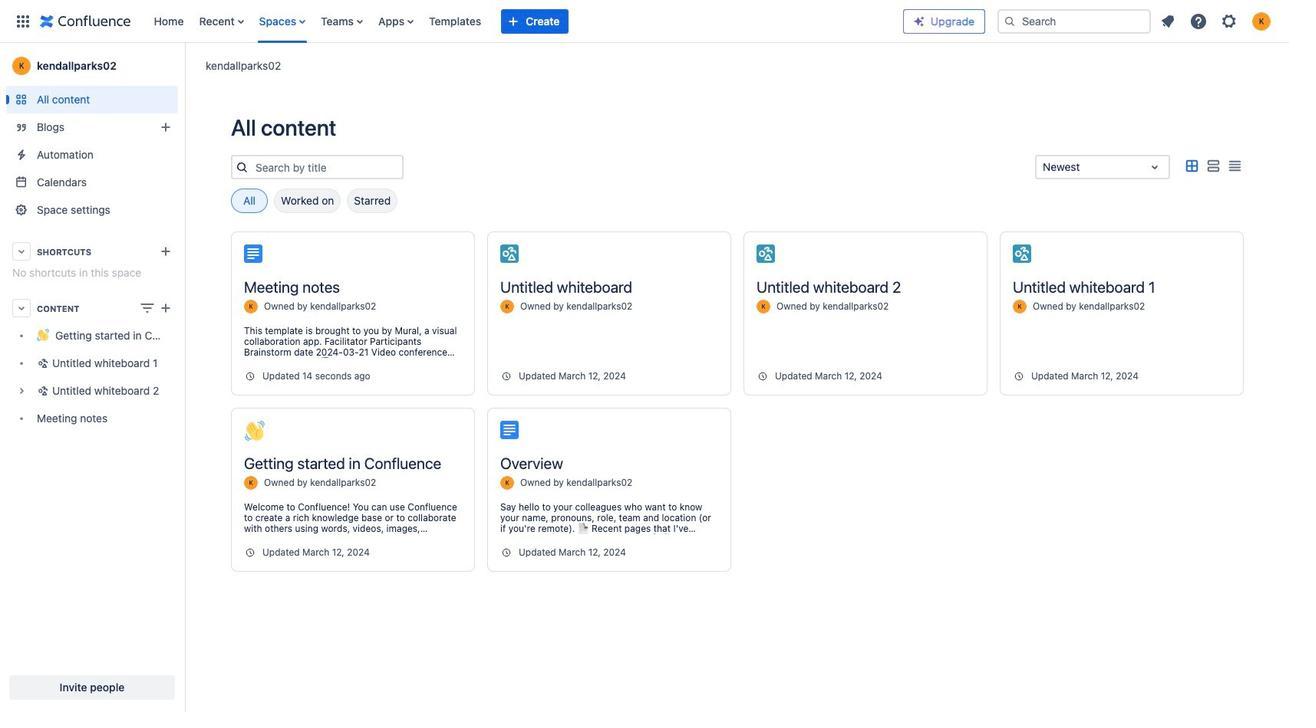 Task type: vqa. For each thing, say whether or not it's contained in the screenshot.
list related to PREMIUM icon
yes



Task type: describe. For each thing, give the bounding box(es) containing it.
collapse sidebar image
[[167, 51, 201, 81]]

2 whiteboard image from the left
[[1013, 245, 1031, 263]]

list image
[[1204, 157, 1222, 175]]

create image
[[157, 299, 175, 318]]

search image
[[1004, 15, 1016, 27]]

0 vertical spatial page image
[[244, 245, 262, 263]]

compact list image
[[1225, 157, 1244, 175]]

:wave: image
[[245, 421, 265, 441]]

help icon image
[[1189, 12, 1208, 30]]

premium image
[[913, 15, 925, 27]]

Search by title field
[[251, 157, 402, 178]]

your profile and preferences image
[[1252, 12, 1271, 30]]

whiteboard image
[[757, 245, 775, 263]]



Task type: locate. For each thing, give the bounding box(es) containing it.
settings icon image
[[1220, 12, 1238, 30]]

tree inside space element
[[6, 322, 178, 433]]

space element
[[0, 43, 184, 713]]

1 horizontal spatial list
[[1154, 7, 1280, 35]]

0 horizontal spatial list
[[146, 0, 903, 43]]

0 horizontal spatial page image
[[244, 245, 262, 263]]

confluence image
[[40, 12, 131, 30], [40, 12, 131, 30]]

global element
[[9, 0, 903, 43]]

1 horizontal spatial page image
[[500, 421, 519, 440]]

banner
[[0, 0, 1289, 43]]

open image
[[1146, 158, 1164, 176]]

list
[[146, 0, 903, 43], [1154, 7, 1280, 35]]

appswitcher icon image
[[14, 12, 32, 30]]

1 whiteboard image from the left
[[500, 245, 519, 263]]

Search field
[[997, 9, 1151, 33]]

:wave: image
[[245, 421, 265, 441]]

change view image
[[138, 299, 157, 318]]

list for premium image
[[1154, 7, 1280, 35]]

cards image
[[1182, 157, 1201, 175]]

0 horizontal spatial whiteboard image
[[500, 245, 519, 263]]

whiteboard image
[[500, 245, 519, 263], [1013, 245, 1031, 263]]

list for appswitcher icon
[[146, 0, 903, 43]]

1 vertical spatial page image
[[500, 421, 519, 440]]

create a blog image
[[157, 118, 175, 137]]

tree
[[6, 322, 178, 433]]

add shortcut image
[[157, 242, 175, 261]]

1 horizontal spatial whiteboard image
[[1013, 245, 1031, 263]]

notification icon image
[[1159, 12, 1177, 30]]

profile picture image
[[244, 300, 258, 314], [500, 300, 514, 314], [757, 300, 770, 314], [1013, 300, 1027, 314], [244, 476, 258, 490], [500, 476, 514, 490]]

page image
[[244, 245, 262, 263], [500, 421, 519, 440]]

None text field
[[1043, 160, 1046, 175]]

None search field
[[997, 9, 1151, 33]]



